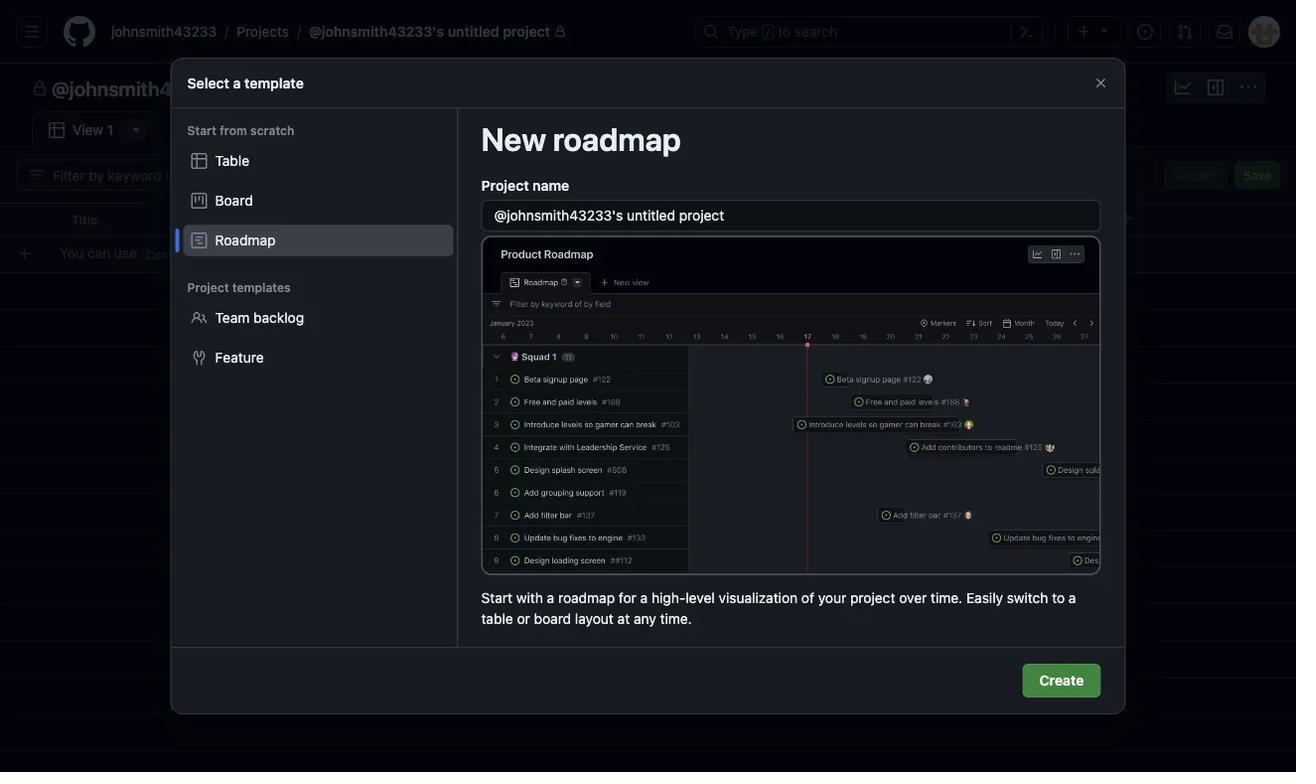 Task type: describe. For each thing, give the bounding box(es) containing it.
type / to search
[[727, 23, 838, 40]]

table element
[[183, 145, 454, 177]]

view 1 link
[[32, 111, 162, 148]]

roadmap inside start with a roadmap for a high-level visualization of your project over time. easily switch to a table or board layout at any time.
[[558, 589, 615, 606]]

lock image
[[554, 26, 566, 38]]

new roadmap region
[[0, 0, 1297, 772]]

layout
[[575, 610, 614, 627]]

view options for view 1 image
[[128, 121, 144, 137]]

project inside navigation
[[316, 77, 380, 100]]

project inside list
[[503, 23, 550, 40]]

team backlog element
[[183, 302, 454, 334]]

grid containing you can use
[[0, 203, 1297, 772]]

create new item or add existing item image
[[17, 246, 33, 262]]

space
[[202, 248, 237, 262]]

add
[[262, 245, 287, 261]]

your
[[818, 589, 847, 606]]

Project name text field
[[482, 201, 1100, 231]]

project navigation
[[0, 64, 1297, 111]]

you
[[60, 245, 83, 261]]

start with a roadmap for a high-level visualization of your project over time. easily switch to a table or board layout at any time. image
[[481, 235, 1101, 576]]

team backlog
[[215, 310, 304, 326]]

notifications image
[[1217, 24, 1233, 40]]

1 horizontal spatial /
[[297, 23, 301, 40]]

1
[[107, 122, 114, 138]]

close image
[[1093, 75, 1109, 91]]

@johnsmith43233's untitled project inside @johnsmith43233's untitled project link
[[309, 23, 550, 40]]

table
[[481, 610, 513, 627]]

discard button
[[1166, 161, 1227, 189]]

to inside you can use control + space to add an item
[[246, 245, 259, 261]]

/ for type
[[765, 26, 772, 40]]

at
[[618, 610, 630, 627]]

/ for johnsmith43233
[[225, 23, 229, 40]]

discard
[[1174, 168, 1218, 182]]

johnsmith43233
[[111, 23, 217, 40]]

name
[[533, 177, 570, 193]]

feature element
[[183, 342, 454, 374]]

start from scratch element
[[171, 145, 458, 256]]

over
[[899, 589, 927, 606]]

project templates
[[187, 280, 291, 294]]

visualization
[[719, 589, 798, 606]]

new view button
[[162, 114, 277, 146]]

1 horizontal spatial sc 9kayk9 0 image
[[1175, 79, 1191, 95]]

0 horizontal spatial sc 9kayk9 0 image
[[32, 80, 48, 96]]

project for project templates
[[187, 280, 229, 294]]

2 horizontal spatial sc 9kayk9 0 image
[[1241, 79, 1257, 95]]

template
[[244, 75, 304, 91]]

project for project name
[[481, 177, 529, 193]]

@johnsmith43233's untitled project link
[[301, 16, 574, 48]]

a right switch
[[1069, 589, 1077, 606]]

control
[[146, 248, 187, 262]]

a right for at the left bottom
[[640, 589, 648, 606]]

feature
[[215, 349, 264, 366]]

command palette image
[[1019, 24, 1035, 40]]

view filters region
[[16, 159, 1281, 191]]

start from scratch
[[187, 123, 295, 137]]

view inside view 1 link
[[73, 122, 103, 138]]

high-
[[652, 589, 686, 606]]

2 horizontal spatial sc 9kayk9 0 image
[[1208, 79, 1224, 95]]

roadmap element
[[183, 225, 454, 256]]

from
[[220, 123, 247, 137]]

board
[[534, 610, 571, 627]]

project image
[[191, 193, 207, 209]]

plus image
[[1077, 24, 1093, 40]]

easily
[[967, 589, 1004, 606]]

select a template alert dialog
[[171, 59, 1125, 713]]

johnsmith43233 / projects /
[[111, 23, 301, 40]]

a right with
[[547, 589, 555, 606]]

save
[[1244, 168, 1272, 182]]

tab list containing new view
[[32, 111, 308, 148]]

a right select
[[233, 75, 241, 91]]



Task type: vqa. For each thing, say whether or not it's contained in the screenshot.
or
yes



Task type: locate. For each thing, give the bounding box(es) containing it.
row down title column options image
[[8, 235, 1297, 272]]

2 vertical spatial to
[[1052, 589, 1065, 606]]

item
[[310, 245, 338, 261]]

1 horizontal spatial untitled
[[448, 23, 499, 40]]

start for start from scratch
[[187, 123, 217, 137]]

an
[[290, 245, 306, 261]]

0 horizontal spatial sc 9kayk9 0 image
[[29, 167, 45, 183]]

row containing you can use
[[8, 235, 1297, 272]]

column header
[[0, 203, 60, 236]]

project right template in the top left of the page
[[316, 77, 380, 100]]

sc 9kayk9 0 image up view 1 link
[[32, 80, 48, 96]]

@johnsmith43233's untitled project
[[309, 23, 550, 40], [52, 77, 380, 100]]

you can use control + space to add an item
[[60, 245, 338, 262]]

1 horizontal spatial project
[[503, 23, 550, 40]]

sc 9kayk9 0 image
[[1208, 79, 1224, 95], [32, 80, 48, 96], [49, 122, 65, 138]]

view
[[232, 121, 264, 138], [73, 122, 103, 138]]

time. down high-
[[660, 610, 692, 627]]

1 vertical spatial @johnsmith43233's
[[52, 77, 237, 100]]

start inside start with a roadmap for a high-level visualization of your project over time. easily switch to a table or board layout at any time.
[[481, 589, 513, 606]]

0 horizontal spatial view
[[73, 122, 103, 138]]

0 vertical spatial roadmap
[[553, 120, 681, 158]]

new inside popup button
[[199, 121, 228, 138]]

untitled up scratch
[[242, 77, 311, 100]]

1 vertical spatial untitled
[[242, 77, 311, 100]]

type
[[727, 23, 759, 40]]

0 vertical spatial start
[[187, 123, 217, 137]]

project left name
[[481, 177, 529, 193]]

use
[[114, 245, 137, 261]]

sc 9kayk9 0 image up save button
[[1241, 79, 1257, 95]]

1 horizontal spatial time.
[[931, 589, 963, 606]]

with
[[517, 589, 543, 606]]

to left search
[[778, 23, 791, 40]]

/ left projects
[[225, 23, 229, 40]]

project
[[503, 23, 550, 40], [316, 77, 380, 100], [851, 589, 896, 606]]

1 horizontal spatial project
[[481, 177, 529, 193]]

sc 9kayk9 0 image inside view filters region
[[29, 167, 45, 183]]

board
[[215, 192, 253, 209]]

or
[[517, 610, 530, 627]]

roadmap
[[553, 120, 681, 158], [558, 589, 615, 606]]

1 vertical spatial start
[[481, 589, 513, 606]]

new roadmap
[[481, 120, 681, 158]]

0 horizontal spatial project
[[316, 77, 380, 100]]

0 horizontal spatial project
[[187, 280, 229, 294]]

project inside start with a roadmap for a high-level visualization of your project over time. easily switch to a table or board layout at any time.
[[851, 589, 896, 606]]

to right switch
[[1052, 589, 1065, 606]]

any
[[634, 610, 657, 627]]

0 horizontal spatial new
[[199, 121, 228, 138]]

1 horizontal spatial to
[[778, 23, 791, 40]]

sc 9kayk9 0 image inside view 1 link
[[49, 122, 65, 138]]

homepage image
[[64, 16, 95, 48]]

untitled
[[448, 23, 499, 40], [242, 77, 311, 100]]

start
[[187, 123, 217, 137], [481, 589, 513, 606]]

0 horizontal spatial untitled
[[242, 77, 311, 100]]

0 vertical spatial untitled
[[448, 23, 499, 40]]

level
[[686, 589, 715, 606]]

0 vertical spatial project
[[481, 177, 529, 193]]

project left the lock icon
[[503, 23, 550, 40]]

2 vertical spatial project
[[851, 589, 896, 606]]

sc 9kayk9 0 image down the git pull request icon
[[1175, 79, 1191, 95]]

1 vertical spatial to
[[246, 245, 259, 261]]

project up 'people' "icon"
[[187, 280, 229, 294]]

roadmap
[[215, 232, 276, 248]]

new for new roadmap
[[481, 120, 547, 158]]

1 vertical spatial project
[[187, 280, 229, 294]]

row
[[0, 203, 1297, 236], [8, 235, 1297, 272]]

sc 9kayk9 0 image left view 1
[[49, 122, 65, 138]]

projects
[[237, 23, 289, 40]]

of
[[802, 589, 815, 606]]

1 view from the left
[[232, 121, 264, 138]]

0 horizontal spatial start
[[187, 123, 217, 137]]

1 vertical spatial @johnsmith43233's untitled project
[[52, 77, 380, 100]]

new
[[481, 120, 547, 158], [199, 121, 228, 138]]

tab list
[[32, 111, 308, 148]]

tab panel
[[0, 147, 1297, 772]]

1 horizontal spatial @johnsmith43233's
[[309, 23, 444, 40]]

people image
[[191, 310, 207, 326]]

@johnsmith43233's untitled project inside project navigation
[[52, 77, 380, 100]]

scratch
[[250, 123, 295, 137]]

triangle down image
[[1097, 22, 1113, 38]]

title column options image
[[672, 212, 688, 228]]

backlog
[[253, 310, 304, 326]]

list
[[103, 16, 684, 48]]

start up table
[[481, 589, 513, 606]]

add field image
[[1120, 211, 1136, 227]]

0 vertical spatial project
[[503, 23, 550, 40]]

table image
[[191, 153, 207, 169]]

roadmap up layout
[[558, 589, 615, 606]]

time.
[[931, 589, 963, 606], [660, 610, 692, 627]]

time. right over
[[931, 589, 963, 606]]

tab panel containing you can use
[[0, 147, 1297, 772]]

to left the add in the top left of the page
[[246, 245, 259, 261]]

new inside select a template alert dialog
[[481, 120, 547, 158]]

can
[[87, 245, 110, 261]]

0 horizontal spatial time.
[[660, 610, 692, 627]]

/ right type
[[765, 26, 772, 40]]

2 horizontal spatial /
[[765, 26, 772, 40]]

@johnsmith43233's inside @johnsmith43233's untitled project link
[[309, 23, 444, 40]]

for
[[619, 589, 637, 606]]

+
[[191, 248, 198, 262]]

save button
[[1235, 161, 1281, 189]]

new for new view
[[199, 121, 228, 138]]

2 horizontal spatial project
[[851, 589, 896, 606]]

row containing title
[[0, 203, 1297, 236]]

table
[[215, 153, 249, 169]]

new view
[[199, 121, 264, 138]]

start up the "table" image
[[187, 123, 217, 137]]

0 vertical spatial @johnsmith43233's untitled project
[[309, 23, 550, 40]]

roadmap up view filters region
[[553, 120, 681, 158]]

tools image
[[191, 350, 207, 366]]

1 vertical spatial time.
[[660, 610, 692, 627]]

select
[[187, 75, 230, 91]]

start for start with a roadmap for a high-level visualization of your project over time. easily switch to a table or board layout at any time.
[[481, 589, 513, 606]]

1 vertical spatial roadmap
[[558, 589, 615, 606]]

0 vertical spatial to
[[778, 23, 791, 40]]

sc 9kayk9 0 image
[[1175, 79, 1191, 95], [1241, 79, 1257, 95], [29, 167, 45, 183]]

assignees
[[718, 213, 778, 227]]

list containing johnsmith43233 / projects /
[[103, 16, 684, 48]]

2 horizontal spatial to
[[1052, 589, 1065, 606]]

search
[[795, 23, 838, 40]]

issue opened image
[[1138, 24, 1154, 40]]

projects link
[[229, 16, 297, 48]]

start with a roadmap for a high-level visualization of your project over time. easily switch to a table or board layout at any time.
[[481, 589, 1077, 627]]

to
[[778, 23, 791, 40], [246, 245, 259, 261], [1052, 589, 1065, 606]]

@johnsmith43233's inside project navigation
[[52, 77, 237, 100]]

column header inside tab panel
[[0, 203, 60, 236]]

project name
[[481, 177, 570, 193]]

project roadmap image
[[191, 233, 207, 248]]

select a template
[[187, 75, 304, 91]]

0 horizontal spatial @johnsmith43233's
[[52, 77, 237, 100]]

/
[[225, 23, 229, 40], [297, 23, 301, 40], [765, 26, 772, 40]]

/ right projects
[[297, 23, 301, 40]]

row down view filters region
[[0, 203, 1297, 236]]

templates
[[232, 280, 291, 294]]

project
[[481, 177, 529, 193], [187, 280, 229, 294]]

0 horizontal spatial to
[[246, 245, 259, 261]]

board element
[[183, 185, 454, 217]]

untitled inside project navigation
[[242, 77, 311, 100]]

2 view from the left
[[73, 122, 103, 138]]

team
[[215, 310, 250, 326]]

untitled inside @johnsmith43233's untitled project link
[[448, 23, 499, 40]]

1 horizontal spatial sc 9kayk9 0 image
[[49, 122, 65, 138]]

title
[[72, 213, 98, 227]]

0 vertical spatial @johnsmith43233's
[[309, 23, 444, 40]]

a
[[233, 75, 241, 91], [547, 589, 555, 606], [640, 589, 648, 606], [1069, 589, 1077, 606]]

@johnsmith43233's
[[309, 23, 444, 40], [52, 77, 237, 100]]

0 vertical spatial time.
[[931, 589, 963, 606]]

project templates element
[[171, 302, 458, 374]]

new up the "table" image
[[199, 121, 228, 138]]

1 horizontal spatial start
[[481, 589, 513, 606]]

grid
[[0, 203, 1297, 772]]

view 1
[[73, 122, 114, 138]]

1 horizontal spatial view
[[232, 121, 264, 138]]

johnsmith43233 link
[[103, 16, 225, 48]]

git pull request image
[[1177, 24, 1193, 40]]

switch
[[1007, 589, 1049, 606]]

project left over
[[851, 589, 896, 606]]

0 horizontal spatial /
[[225, 23, 229, 40]]

untitled left the lock icon
[[448, 23, 499, 40]]

sc 9kayk9 0 image down notifications icon
[[1208, 79, 1224, 95]]

sc 9kayk9 0 image down view 1 link
[[29, 167, 45, 183]]

view inside the new view popup button
[[232, 121, 264, 138]]

new up project name
[[481, 120, 547, 158]]

/ inside type / to search
[[765, 26, 772, 40]]

1 horizontal spatial new
[[481, 120, 547, 158]]

to inside start with a roadmap for a high-level visualization of your project over time. easily switch to a table or board layout at any time.
[[1052, 589, 1065, 606]]

1 vertical spatial project
[[316, 77, 380, 100]]



